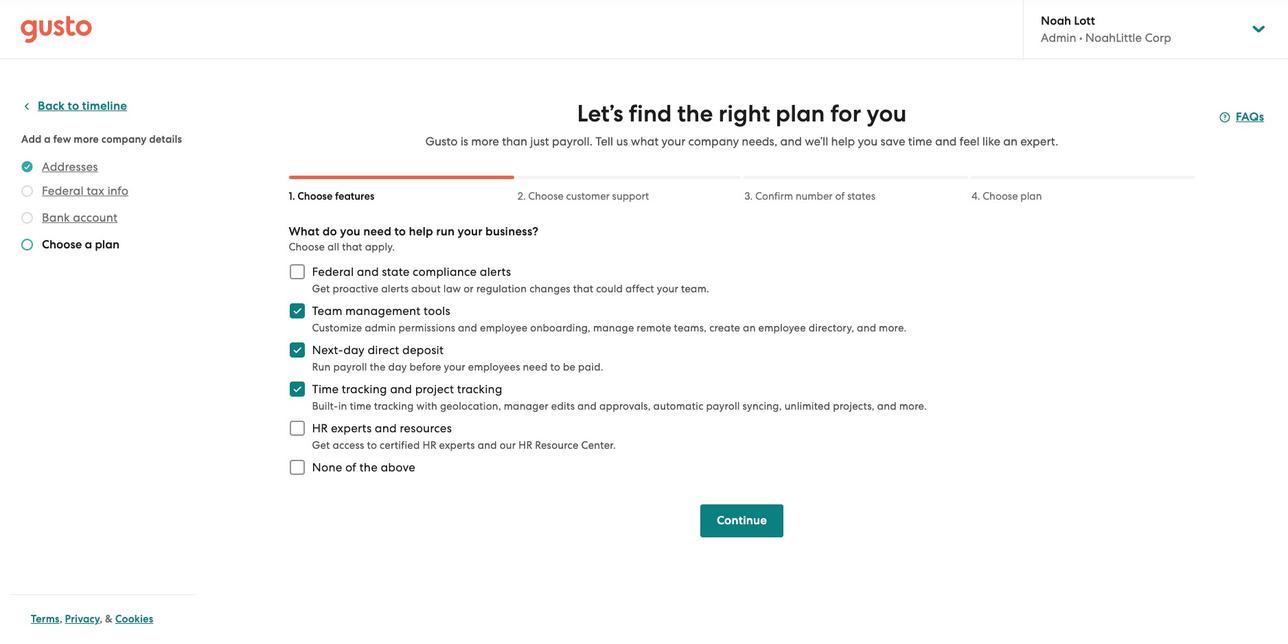 Task type: locate. For each thing, give the bounding box(es) containing it.
a down account at the left
[[85, 238, 92, 252]]

0 horizontal spatial plan
[[95, 238, 120, 252]]

let's
[[577, 100, 624, 128]]

bank account
[[42, 211, 118, 225]]

choose for choose plan
[[983, 190, 1019, 203]]

,
[[60, 613, 62, 626], [100, 613, 103, 626]]

or
[[464, 283, 474, 295]]

we'll
[[805, 135, 829, 148]]

1 horizontal spatial hr
[[423, 440, 437, 452]]

what
[[289, 225, 320, 239]]

hr right our
[[519, 440, 533, 452]]

an right create
[[743, 322, 756, 335]]

team.
[[681, 283, 710, 295]]

choose left customer
[[529, 190, 564, 203]]

choose down bank
[[42, 238, 82, 252]]

you
[[867, 100, 907, 128], [858, 135, 878, 148], [340, 225, 361, 239]]

noah
[[1041, 14, 1072, 28]]

0 vertical spatial more.
[[879, 322, 907, 335]]

back to timeline button
[[21, 98, 127, 115]]

is
[[461, 135, 469, 148]]

privacy
[[65, 613, 100, 626]]

an right like
[[1004, 135, 1018, 148]]

that right all
[[342, 241, 363, 253]]

federal down addresses
[[42, 184, 84, 198]]

experts up access
[[331, 422, 372, 436]]

faqs button
[[1220, 109, 1265, 126]]

time
[[312, 383, 339, 396]]

your right what
[[662, 135, 686, 148]]

states
[[848, 190, 876, 203]]

need inside the what do you need to help run your business? choose all that apply.
[[364, 225, 392, 239]]

and right directory, on the right bottom of the page
[[857, 322, 877, 335]]

with
[[417, 400, 438, 413]]

payroll left syncing,
[[706, 400, 740, 413]]

alerts up regulation
[[480, 265, 511, 279]]

you inside the what do you need to help run your business? choose all that apply.
[[340, 225, 361, 239]]

1 horizontal spatial an
[[1004, 135, 1018, 148]]

1 horizontal spatial time
[[909, 135, 933, 148]]

a inside list
[[85, 238, 92, 252]]

team
[[312, 304, 343, 318]]

1 get from the top
[[312, 283, 330, 295]]

terms , privacy , & cookies
[[31, 613, 153, 626]]

0 horizontal spatial federal
[[42, 184, 84, 198]]

business?
[[486, 225, 539, 239]]

check image
[[21, 185, 33, 197]]

info
[[107, 184, 129, 198]]

built-in time tracking with geolocation, manager edits and approvals, automatic payroll syncing, unlimited projects, and more.
[[312, 400, 927, 413]]

team management tools
[[312, 304, 451, 318]]

privacy link
[[65, 613, 100, 626]]

plan
[[776, 100, 825, 128], [1021, 190, 1043, 203], [95, 238, 120, 252]]

you left 'save'
[[858, 135, 878, 148]]

that inside the what do you need to help run your business? choose all that apply.
[[342, 241, 363, 253]]

corp
[[1145, 31, 1172, 45]]

0 horizontal spatial ,
[[60, 613, 62, 626]]

help right we'll
[[832, 135, 855, 148]]

to
[[68, 99, 79, 113], [395, 225, 406, 239], [551, 361, 561, 374], [367, 440, 377, 452]]

of left states at the right top
[[836, 190, 845, 203]]

0 horizontal spatial an
[[743, 322, 756, 335]]

1 horizontal spatial that
[[573, 283, 594, 295]]

affect
[[626, 283, 655, 295]]

time right 'save'
[[909, 135, 933, 148]]

1 vertical spatial payroll
[[706, 400, 740, 413]]

tell
[[596, 135, 614, 148]]

more right few
[[74, 133, 99, 146]]

1 horizontal spatial a
[[85, 238, 92, 252]]

the right find
[[678, 100, 713, 128]]

changes
[[530, 283, 571, 295]]

a for few
[[44, 133, 51, 146]]

cookies
[[115, 613, 153, 626]]

and left we'll
[[781, 135, 802, 148]]

permissions
[[399, 322, 456, 335]]

day down customize
[[344, 343, 365, 357]]

federal down all
[[312, 265, 354, 279]]

alerts
[[480, 265, 511, 279], [381, 283, 409, 295]]

0 vertical spatial the
[[678, 100, 713, 128]]

run
[[436, 225, 455, 239]]

2 vertical spatial plan
[[95, 238, 120, 252]]

0 horizontal spatial help
[[409, 225, 433, 239]]

1 vertical spatial experts
[[439, 440, 475, 452]]

federal
[[42, 184, 84, 198], [312, 265, 354, 279]]

0 horizontal spatial payroll
[[333, 361, 367, 374]]

to inside button
[[68, 99, 79, 113]]

1 horizontal spatial employee
[[759, 322, 806, 335]]

plan down expert.
[[1021, 190, 1043, 203]]

get access to certified hr experts and our hr resource center.
[[312, 440, 616, 452]]

0 horizontal spatial that
[[342, 241, 363, 253]]

experts
[[331, 422, 372, 436], [439, 440, 475, 452]]

more
[[74, 133, 99, 146], [471, 135, 499, 148]]

1 vertical spatial a
[[85, 238, 92, 252]]

, left privacy
[[60, 613, 62, 626]]

none
[[312, 461, 342, 475]]

and right projects,
[[878, 400, 897, 413]]

1 horizontal spatial plan
[[776, 100, 825, 128]]

hr down built-
[[312, 422, 328, 436]]

0 vertical spatial experts
[[331, 422, 372, 436]]

choose customer support
[[529, 190, 649, 203]]

0 vertical spatial a
[[44, 133, 51, 146]]

your right run
[[458, 225, 483, 239]]

1 vertical spatial day
[[389, 361, 407, 374]]

get up team
[[312, 283, 330, 295]]

hr
[[312, 422, 328, 436], [423, 440, 437, 452], [519, 440, 533, 452]]

0 vertical spatial get
[[312, 283, 330, 295]]

let's find the right plan for you gusto is more than just payroll. tell us what your company needs, and we'll help you save time and feel like an expert.
[[426, 100, 1059, 148]]

0 horizontal spatial more
[[74, 133, 99, 146]]

choose up "what"
[[298, 190, 333, 203]]

more. right projects,
[[900, 400, 927, 413]]

0 vertical spatial plan
[[776, 100, 825, 128]]

continue button
[[701, 505, 784, 538]]

0 vertical spatial help
[[832, 135, 855, 148]]

your inside let's find the right plan for you gusto is more than just payroll. tell us what your company needs, and we'll help you save time and feel like an expert.
[[662, 135, 686, 148]]

manage
[[593, 322, 634, 335]]

plan down account at the left
[[95, 238, 120, 252]]

cookies button
[[115, 611, 153, 628]]

and right edits
[[578, 400, 597, 413]]

1 vertical spatial check image
[[21, 239, 33, 251]]

find
[[629, 100, 672, 128]]

and left 'feel'
[[936, 135, 957, 148]]

and left our
[[478, 440, 497, 452]]

resource
[[535, 440, 579, 452]]

2 vertical spatial the
[[360, 461, 378, 475]]

0 vertical spatial federal
[[42, 184, 84, 198]]

1 horizontal spatial federal
[[312, 265, 354, 279]]

1 vertical spatial alerts
[[381, 283, 409, 295]]

1 horizontal spatial payroll
[[706, 400, 740, 413]]

1 horizontal spatial help
[[832, 135, 855, 148]]

more inside let's find the right plan for you gusto is more than just payroll. tell us what your company needs, and we'll help you save time and feel like an expert.
[[471, 135, 499, 148]]

choose down like
[[983, 190, 1019, 203]]

choose inside choose a plan list
[[42, 238, 82, 252]]

1 horizontal spatial need
[[523, 361, 548, 374]]

the down the next-day direct deposit
[[370, 361, 386, 374]]

the inside let's find the right plan for you gusto is more than just payroll. tell us what your company needs, and we'll help you save time and feel like an expert.
[[678, 100, 713, 128]]

choose
[[298, 190, 333, 203], [529, 190, 564, 203], [983, 190, 1019, 203], [42, 238, 82, 252], [289, 241, 325, 253]]

account
[[73, 211, 118, 225]]

0 horizontal spatial employee
[[480, 322, 528, 335]]

get for federal
[[312, 283, 330, 295]]

0 horizontal spatial need
[[364, 225, 392, 239]]

save
[[881, 135, 906, 148]]

help left run
[[409, 225, 433, 239]]

get
[[312, 283, 330, 295], [312, 440, 330, 452]]

1 vertical spatial the
[[370, 361, 386, 374]]

0 vertical spatial of
[[836, 190, 845, 203]]

time right in
[[350, 400, 372, 413]]

you up 'save'
[[867, 100, 907, 128]]

more. right directory, on the right bottom of the page
[[879, 322, 907, 335]]

day down direct
[[389, 361, 407, 374]]

tracking down time tracking and project tracking
[[374, 400, 414, 413]]

few
[[53, 133, 71, 146]]

federal inside button
[[42, 184, 84, 198]]

proactive
[[333, 283, 379, 295]]

your inside the what do you need to help run your business? choose all that apply.
[[458, 225, 483, 239]]

0 horizontal spatial time
[[350, 400, 372, 413]]

alerts down the state
[[381, 283, 409, 295]]

than
[[502, 135, 528, 148]]

timeline
[[82, 99, 127, 113]]

check image
[[21, 212, 33, 224], [21, 239, 33, 251]]

1 vertical spatial help
[[409, 225, 433, 239]]

need up apply.
[[364, 225, 392, 239]]

do
[[323, 225, 337, 239]]

employee down regulation
[[480, 322, 528, 335]]

0 vertical spatial need
[[364, 225, 392, 239]]

experts down the resources
[[439, 440, 475, 452]]

to up apply.
[[395, 225, 406, 239]]

time tracking and project tracking
[[312, 383, 503, 396]]

onboarding,
[[531, 322, 591, 335]]

be
[[563, 361, 576, 374]]

0 horizontal spatial company
[[101, 133, 147, 146]]

payroll
[[333, 361, 367, 374], [706, 400, 740, 413]]

2 vertical spatial you
[[340, 225, 361, 239]]

0 vertical spatial alerts
[[480, 265, 511, 279]]

tracking up geolocation,
[[457, 383, 503, 396]]

federal tax info button
[[42, 183, 129, 199]]

0 horizontal spatial a
[[44, 133, 51, 146]]

2 horizontal spatial hr
[[519, 440, 533, 452]]

0 vertical spatial that
[[342, 241, 363, 253]]

1 horizontal spatial company
[[689, 135, 739, 148]]

get up none
[[312, 440, 330, 452]]

0 vertical spatial check image
[[21, 212, 33, 224]]

1 horizontal spatial more
[[471, 135, 499, 148]]

approvals,
[[600, 400, 651, 413]]

a left few
[[44, 133, 51, 146]]

to inside the what do you need to help run your business? choose all that apply.
[[395, 225, 406, 239]]

company down the "right"
[[689, 135, 739, 148]]

1 horizontal spatial alerts
[[480, 265, 511, 279]]

0 horizontal spatial day
[[344, 343, 365, 357]]

time inside let's find the right plan for you gusto is more than just payroll. tell us what your company needs, and we'll help you save time and feel like an expert.
[[909, 135, 933, 148]]

more right 'is'
[[471, 135, 499, 148]]

, left &
[[100, 613, 103, 626]]

1 horizontal spatial ,
[[100, 613, 103, 626]]

before
[[410, 361, 442, 374]]

the left 'above'
[[360, 461, 378, 475]]

hr down the resources
[[423, 440, 437, 452]]

0 vertical spatial time
[[909, 135, 933, 148]]

1 , from the left
[[60, 613, 62, 626]]

choose down "what"
[[289, 241, 325, 253]]

2 horizontal spatial plan
[[1021, 190, 1043, 203]]

0 vertical spatial payroll
[[333, 361, 367, 374]]

0 vertical spatial an
[[1004, 135, 1018, 148]]

1 vertical spatial get
[[312, 440, 330, 452]]

1 horizontal spatial day
[[389, 361, 407, 374]]

all
[[328, 241, 340, 253]]

plan inside let's find the right plan for you gusto is more than just payroll. tell us what your company needs, and we'll help you save time and feel like an expert.
[[776, 100, 825, 128]]

choose inside the what do you need to help run your business? choose all that apply.
[[289, 241, 325, 253]]

confirm number of states
[[756, 190, 876, 203]]

time
[[909, 135, 933, 148], [350, 400, 372, 413]]

1 vertical spatial of
[[345, 461, 357, 475]]

employee
[[480, 322, 528, 335], [759, 322, 806, 335]]

2 , from the left
[[100, 613, 103, 626]]

need left the be on the bottom of page
[[523, 361, 548, 374]]

more.
[[879, 322, 907, 335], [900, 400, 927, 413]]

federal tax info
[[42, 184, 129, 198]]

tools
[[424, 304, 451, 318]]

employee left directory, on the right bottom of the page
[[759, 322, 806, 335]]

federal and state compliance alerts
[[312, 265, 511, 279]]

2 get from the top
[[312, 440, 330, 452]]

us
[[616, 135, 628, 148]]

payroll down next-
[[333, 361, 367, 374]]

of down access
[[345, 461, 357, 475]]

•
[[1080, 31, 1083, 45]]

and
[[781, 135, 802, 148], [936, 135, 957, 148], [357, 265, 379, 279], [458, 322, 478, 335], [857, 322, 877, 335], [390, 383, 412, 396], [578, 400, 597, 413], [878, 400, 897, 413], [375, 422, 397, 436], [478, 440, 497, 452]]

the for find
[[678, 100, 713, 128]]

back to timeline
[[38, 99, 127, 113]]

plan up we'll
[[776, 100, 825, 128]]

create
[[710, 322, 741, 335]]

plan inside choose a plan list
[[95, 238, 120, 252]]

you right do
[[340, 225, 361, 239]]

to right back
[[68, 99, 79, 113]]

to left the be on the bottom of page
[[551, 361, 561, 374]]

your right before on the left bottom
[[444, 361, 466, 374]]

company down timeline
[[101, 133, 147, 146]]

1 vertical spatial federal
[[312, 265, 354, 279]]

that left could
[[573, 283, 594, 295]]



Task type: describe. For each thing, give the bounding box(es) containing it.
1 horizontal spatial experts
[[439, 440, 475, 452]]

and down before on the left bottom
[[390, 383, 412, 396]]

certified
[[380, 440, 420, 452]]

1 horizontal spatial of
[[836, 190, 845, 203]]

add
[[21, 133, 42, 146]]

1 check image from the top
[[21, 212, 33, 224]]

to down 'hr experts and resources'
[[367, 440, 377, 452]]

deposit
[[403, 343, 444, 357]]

company inside let's find the right plan for you gusto is more than just payroll. tell us what your company needs, and we'll help you save time and feel like an expert.
[[689, 135, 739, 148]]

back
[[38, 99, 65, 113]]

Next-day direct deposit checkbox
[[282, 335, 312, 365]]

confirm
[[756, 190, 794, 203]]

get for hr
[[312, 440, 330, 452]]

tracking up in
[[342, 383, 387, 396]]

lott
[[1075, 14, 1096, 28]]

1 vertical spatial need
[[523, 361, 548, 374]]

Team management tools checkbox
[[282, 296, 312, 326]]

home image
[[21, 15, 92, 43]]

help inside the what do you need to help run your business? choose all that apply.
[[409, 225, 433, 239]]

HR experts and resources checkbox
[[282, 414, 312, 444]]

above
[[381, 461, 416, 475]]

employees
[[468, 361, 521, 374]]

run payroll the day before your employees need to be paid.
[[312, 361, 604, 374]]

management
[[346, 304, 421, 318]]

addresses
[[42, 160, 98, 174]]

compliance
[[413, 265, 477, 279]]

in
[[338, 400, 347, 413]]

direct
[[368, 343, 400, 357]]

0 horizontal spatial experts
[[331, 422, 372, 436]]

get proactive alerts about law or regulation changes that could affect your team.
[[312, 283, 710, 295]]

Federal and state compliance alerts checkbox
[[282, 257, 312, 287]]

center.
[[581, 440, 616, 452]]

1 vertical spatial an
[[743, 322, 756, 335]]

1 vertical spatial plan
[[1021, 190, 1043, 203]]

choose for choose a plan
[[42, 238, 82, 252]]

number
[[796, 190, 833, 203]]

admin
[[365, 322, 396, 335]]

payroll.
[[552, 135, 593, 148]]

edits
[[551, 400, 575, 413]]

hr experts and resources
[[312, 422, 452, 436]]

bank
[[42, 211, 70, 225]]

0 horizontal spatial of
[[345, 461, 357, 475]]

paid.
[[578, 361, 604, 374]]

help inside let's find the right plan for you gusto is more than just payroll. tell us what your company needs, and we'll help you save time and feel like an expert.
[[832, 135, 855, 148]]

0 vertical spatial you
[[867, 100, 907, 128]]

1 employee from the left
[[480, 322, 528, 335]]

remote
[[637, 322, 672, 335]]

choose a plan list
[[21, 159, 190, 256]]

federal for federal tax info
[[42, 184, 84, 198]]

the for of
[[360, 461, 378, 475]]

noahlittle
[[1086, 31, 1143, 45]]

1 vertical spatial time
[[350, 400, 372, 413]]

manager
[[504, 400, 549, 413]]

terms
[[31, 613, 60, 626]]

a for plan
[[85, 238, 92, 252]]

customer
[[566, 190, 610, 203]]

needs,
[[742, 135, 778, 148]]

expert.
[[1021, 135, 1059, 148]]

what
[[631, 135, 659, 148]]

choose a plan
[[42, 238, 120, 252]]

None of the above checkbox
[[282, 453, 312, 483]]

1 vertical spatial more.
[[900, 400, 927, 413]]

could
[[596, 283, 623, 295]]

1 vertical spatial you
[[858, 135, 878, 148]]

like
[[983, 135, 1001, 148]]

projects,
[[833, 400, 875, 413]]

customize
[[312, 322, 362, 335]]

teams,
[[674, 322, 707, 335]]

and up proactive in the left top of the page
[[357, 265, 379, 279]]

none of the above
[[312, 461, 416, 475]]

and up "certified" at the left bottom of page
[[375, 422, 397, 436]]

apply.
[[365, 241, 395, 253]]

law
[[444, 283, 461, 295]]

choose for choose customer support
[[529, 190, 564, 203]]

state
[[382, 265, 410, 279]]

geolocation,
[[440, 400, 501, 413]]

next-
[[312, 343, 344, 357]]

project
[[415, 383, 454, 396]]

terms link
[[31, 613, 60, 626]]

run
[[312, 361, 331, 374]]

for
[[831, 100, 862, 128]]

customize admin permissions and employee onboarding, manage remote teams, create an employee directory, and more.
[[312, 322, 907, 335]]

choose for choose features
[[298, 190, 333, 203]]

admin
[[1041, 31, 1077, 45]]

circle check image
[[21, 159, 33, 175]]

automatic
[[654, 400, 704, 413]]

just
[[531, 135, 549, 148]]

Time tracking and project tracking checkbox
[[282, 374, 312, 405]]

add a few more company details
[[21, 133, 182, 146]]

our
[[500, 440, 516, 452]]

addresses button
[[42, 159, 98, 175]]

an inside let's find the right plan for you gusto is more than just payroll. tell us what your company needs, and we'll help you save time and feel like an expert.
[[1004, 135, 1018, 148]]

federal for federal and state compliance alerts
[[312, 265, 354, 279]]

&
[[105, 613, 113, 626]]

2 check image from the top
[[21, 239, 33, 251]]

0 horizontal spatial alerts
[[381, 283, 409, 295]]

0 vertical spatial day
[[344, 343, 365, 357]]

gusto
[[426, 135, 458, 148]]

features
[[335, 190, 375, 203]]

the for payroll
[[370, 361, 386, 374]]

1 vertical spatial that
[[573, 283, 594, 295]]

unlimited
[[785, 400, 831, 413]]

resources
[[400, 422, 452, 436]]

continue
[[717, 514, 767, 528]]

2 employee from the left
[[759, 322, 806, 335]]

0 horizontal spatial hr
[[312, 422, 328, 436]]

next-day direct deposit
[[312, 343, 444, 357]]

your left team.
[[657, 283, 679, 295]]

and down or
[[458, 322, 478, 335]]



Task type: vqa. For each thing, say whether or not it's contained in the screenshot.
find's the
yes



